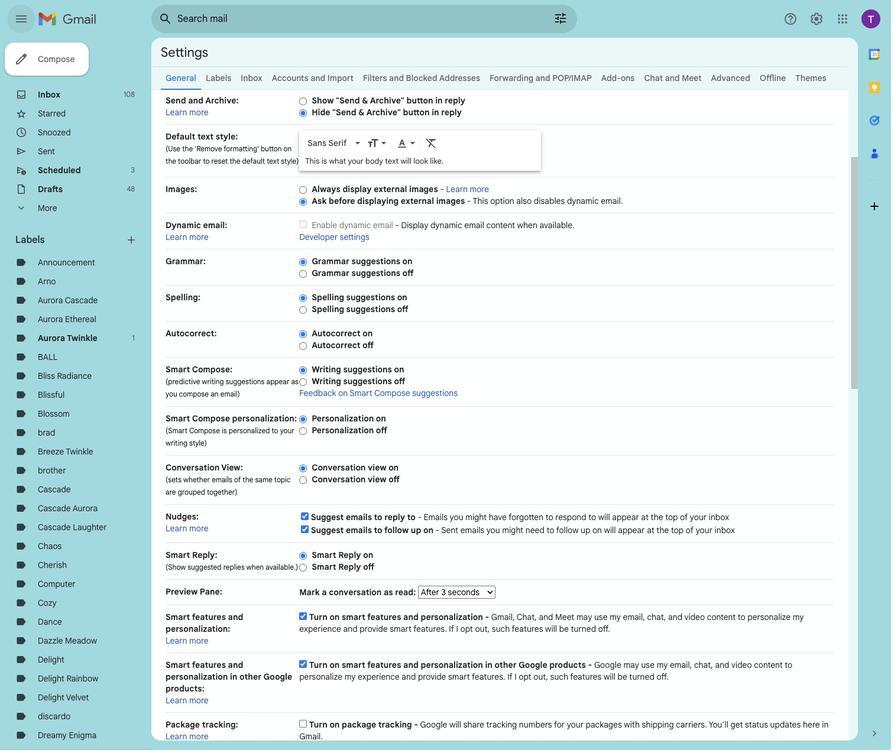Task type: vqa. For each thing, say whether or not it's contained in the screenshot.
the numbers
yes



Task type: locate. For each thing, give the bounding box(es) containing it.
learn down send
[[166, 107, 187, 118]]

1 vertical spatial out,
[[534, 672, 548, 683]]

cascade up chaos link
[[38, 522, 71, 533]]

experience
[[299, 624, 341, 635], [358, 672, 400, 683]]

0 horizontal spatial email,
[[623, 612, 645, 623]]

learn inside smart features and personalization: learn more
[[166, 636, 187, 646]]

grammar suggestions on
[[312, 256, 413, 267]]

2 personalization from the top
[[312, 425, 374, 436]]

2 vertical spatial personalization
[[166, 672, 228, 683]]

settings image
[[810, 12, 824, 26]]

suggestions inside smart compose: (predictive writing suggestions appear as you compose an email)
[[226, 377, 265, 386]]

0 vertical spatial i
[[456, 624, 458, 635]]

2 horizontal spatial you
[[487, 525, 500, 536]]

writing down compose: at top
[[202, 377, 224, 386]]

learn inside package tracking: learn more
[[166, 732, 187, 742]]

1 follow from the left
[[384, 525, 409, 536]]

cascade for cascade link
[[38, 484, 71, 495]]

labels for labels link
[[206, 73, 231, 83]]

when right the replies
[[247, 563, 264, 572]]

as left writing suggestions off option
[[291, 377, 299, 386]]

enigma
[[69, 730, 97, 741]]

tab list
[[858, 38, 891, 708]]

1 vertical spatial opt
[[519, 672, 532, 683]]

1 writing from the top
[[312, 364, 341, 375]]

feedback on smart compose suggestions
[[299, 388, 458, 399]]

tracking right share
[[487, 720, 517, 730]]

(use
[[166, 144, 180, 153]]

1 vertical spatial turn
[[309, 660, 328, 671]]

1 vertical spatial button
[[403, 107, 430, 118]]

more down the preview pane: at the bottom
[[189, 636, 209, 646]]

inbox inside labels navigation
[[38, 89, 60, 100]]

1 vertical spatial chat,
[[694, 660, 713, 671]]

spelling right spelling suggestions on option
[[312, 292, 344, 303]]

video inside google may use my email, chat, and video content to personalize my experience and provide smart features. if i opt out, such features will be turned off.
[[732, 660, 752, 671]]

1 horizontal spatial opt
[[519, 672, 532, 683]]

smart inside gmail, chat, and meet may use my email, chat, and video content to personalize my experience and provide smart features. if i opt out, such features will be turned off.
[[390, 624, 412, 635]]

as left read:
[[384, 587, 393, 598]]

2 horizontal spatial content
[[754, 660, 783, 671]]

external up displaying
[[374, 184, 407, 195]]

0 horizontal spatial style)
[[189, 439, 207, 448]]

inbox for inbox link to the bottom
[[38, 89, 60, 100]]

0 horizontal spatial writing
[[166, 439, 188, 448]]

1 vertical spatial archive"
[[366, 107, 401, 118]]

in down blocked
[[435, 95, 443, 106]]

dreamy enigma
[[38, 730, 97, 741]]

snoozed link
[[38, 127, 71, 138]]

0 vertical spatial view
[[368, 463, 387, 473]]

2 writing from the top
[[312, 376, 341, 387]]

1 horizontal spatial personalization:
[[232, 413, 297, 424]]

more inside nudges: learn more
[[189, 523, 209, 534]]

display
[[343, 184, 372, 195]]

1 vertical spatial when
[[247, 563, 264, 572]]

out, up the numbers
[[534, 672, 548, 683]]

0 vertical spatial reply
[[338, 550, 361, 561]]

0 horizontal spatial experience
[[299, 624, 341, 635]]

learn inside nudges: learn more
[[166, 523, 187, 534]]

opt up turn on smart features and personalization in other google products -
[[460, 624, 473, 635]]

0 vertical spatial of
[[234, 476, 241, 484]]

0 horizontal spatial turned
[[571, 624, 596, 635]]

aurora twinkle link
[[38, 333, 97, 344]]

ons
[[621, 73, 635, 83]]

1 vertical spatial as
[[384, 587, 393, 598]]

Autocorrect on radio
[[299, 330, 307, 339]]

features inside gmail, chat, and meet may use my email, chat, and video content to personalize my experience and provide smart features. if i opt out, such features will be turned off.
[[512, 624, 543, 635]]

search mail image
[[155, 8, 176, 30]]

will inside gmail, chat, and meet may use my email, chat, and video content to personalize my experience and provide smart features. if i opt out, such features will be turned off.
[[545, 624, 557, 635]]

learn up products:
[[166, 636, 187, 646]]

in up tracking: in the left of the page
[[230, 672, 237, 683]]

turn for turn on package tracking -
[[309, 720, 328, 730]]

Grammar suggestions off radio
[[299, 270, 307, 278]]

grammar for grammar suggestions on
[[312, 256, 350, 267]]

2 reply from the top
[[338, 562, 361, 573]]

smart reply off
[[312, 562, 374, 573]]

0 vertical spatial twinkle
[[67, 333, 97, 344]]

& for hide
[[359, 107, 365, 118]]

i inside gmail, chat, and meet may use my email, chat, and video content to personalize my experience and provide smart features. if i opt out, such features will be turned off.
[[456, 624, 458, 635]]

turned up products on the bottom
[[571, 624, 596, 635]]

1 vertical spatial personalization
[[421, 660, 483, 671]]

in up the remove formatting ‪(⌘\)‬ icon
[[432, 107, 439, 118]]

enable
[[312, 220, 337, 231]]

"send for hide
[[332, 107, 356, 118]]

bliss radiance
[[38, 371, 92, 381]]

labels for labels heading at left
[[15, 234, 45, 246]]

0 horizontal spatial such
[[492, 624, 510, 635]]

Spelling suggestions off radio
[[299, 306, 307, 315]]

learn more link for nudges:
[[166, 523, 209, 534]]

features up products:
[[192, 660, 226, 671]]

1 horizontal spatial use
[[641, 660, 655, 671]]

suggest for suggest emails to follow up on - sent emails you might need to follow up on will appear at the top of your inbox
[[311, 525, 344, 536]]

1 tracking from the left
[[378, 720, 412, 730]]

meet
[[682, 73, 702, 83], [555, 612, 575, 623]]

is left the what
[[322, 156, 327, 166]]

0 vertical spatial "send
[[336, 95, 360, 106]]

off. inside google may use my email, chat, and video content to personalize my experience and provide smart features. if i opt out, such features will be turned off.
[[657, 672, 669, 683]]

0 vertical spatial style)
[[281, 157, 299, 166]]

option
[[490, 196, 514, 206]]

view up conversation view off
[[368, 463, 387, 473]]

dynamic left the email. in the top right of the page
[[567, 196, 599, 206]]

view down conversation view on
[[368, 474, 387, 485]]

might down "suggest emails to reply to - emails you might have forgotten to respond to will appear at the top of your inbox" on the bottom
[[502, 525, 524, 536]]

aurora up laughter
[[73, 503, 98, 514]]

1 vertical spatial personalize
[[299, 672, 343, 683]]

0 vertical spatial inbox
[[241, 73, 262, 83]]

google may use my email, chat, and video content to personalize my experience and provide smart features. if i opt out, such features will be turned off.
[[299, 660, 793, 683]]

learn more link for smart features and personalization in other google products:
[[166, 696, 209, 706]]

meet right chat,
[[555, 612, 575, 623]]

1 vertical spatial inbox
[[38, 89, 60, 100]]

& down the show "send & archive" button in reply
[[359, 107, 365, 118]]

labels link
[[206, 73, 231, 83]]

my
[[610, 612, 621, 623], [793, 612, 804, 623], [657, 660, 668, 671], [345, 672, 356, 683]]

turn for turn on smart features and personalization in other google products -
[[309, 660, 328, 671]]

smart right 'smart reply off' radio
[[312, 562, 336, 573]]

- left gmail,
[[485, 612, 489, 623]]

smart inside smart features and personalization: learn more
[[166, 612, 190, 623]]

1 vertical spatial experience
[[358, 672, 400, 683]]

content inside gmail, chat, and meet may use my email, chat, and video content to personalize my experience and provide smart features. if i opt out, such features will be turned off.
[[707, 612, 736, 623]]

learn more link for package tracking:
[[166, 732, 209, 742]]

style) inside "smart compose personalization: (smart compose is personalized to your writing style)"
[[189, 439, 207, 448]]

features down pane:
[[192, 612, 226, 623]]

cascade for cascade aurora
[[38, 503, 71, 514]]

you right emails
[[450, 512, 463, 523]]

writing
[[312, 364, 341, 375], [312, 376, 341, 387]]

features. inside google may use my email, chat, and video content to personalize my experience and provide smart features. if i opt out, such features will be turned off.
[[472, 672, 505, 683]]

if inside gmail, chat, and meet may use my email, chat, and video content to personalize my experience and provide smart features. if i opt out, such features will be turned off.
[[449, 624, 454, 635]]

smart
[[342, 612, 365, 623], [390, 624, 412, 635], [342, 660, 365, 671], [448, 672, 470, 683]]

0 horizontal spatial i
[[456, 624, 458, 635]]

delight up discardo link
[[38, 693, 64, 703]]

learn more link down package
[[166, 732, 209, 742]]

default
[[242, 157, 265, 166]]

dazzle
[[38, 636, 63, 646]]

content inside google may use my email, chat, and video content to personalize my experience and provide smart features. if i opt out, such features will be turned off.
[[754, 660, 783, 671]]

style) up whether
[[189, 439, 207, 448]]

email down displaying
[[373, 220, 393, 231]]

smart
[[166, 364, 190, 375], [350, 388, 372, 399], [166, 413, 190, 424], [166, 550, 190, 561], [312, 550, 336, 561], [312, 562, 336, 573], [166, 612, 190, 623], [166, 660, 190, 671]]

aurora ethereal link
[[38, 314, 96, 325]]

& down filters
[[362, 95, 368, 106]]

twinkle for breeze twinkle
[[66, 447, 93, 457]]

tracking inside "google will share tracking numbers for your packages with shipping carriers. you'll get status updates here in gmail."
[[487, 720, 517, 730]]

here
[[803, 720, 820, 730]]

features. down turn on smart features and personalization -
[[414, 624, 447, 635]]

1 vertical spatial grammar
[[312, 268, 350, 279]]

1 grammar from the top
[[312, 256, 350, 267]]

ethereal
[[65, 314, 96, 325]]

1 vertical spatial be
[[618, 672, 627, 683]]

snoozed
[[38, 127, 71, 138]]

0 horizontal spatial use
[[594, 612, 608, 623]]

1 vertical spatial sent
[[441, 525, 458, 536]]

2 grammar from the top
[[312, 268, 350, 279]]

compose
[[38, 54, 75, 64], [374, 388, 410, 399], [192, 413, 230, 424], [189, 426, 220, 435]]

archive" up hide "send & archive" button in reply
[[370, 95, 405, 106]]

1 personalization from the top
[[312, 413, 374, 424]]

2 spelling from the top
[[312, 304, 344, 315]]

1 spelling from the top
[[312, 292, 344, 303]]

when down also
[[517, 220, 538, 231]]

smart reply on
[[312, 550, 373, 561]]

smart inside smart reply: (show suggested replies when available.)
[[166, 550, 190, 561]]

replies
[[223, 563, 245, 572]]

inbox
[[241, 73, 262, 83], [38, 89, 60, 100]]

0 vertical spatial experience
[[299, 624, 341, 635]]

& for show
[[362, 95, 368, 106]]

"send down import
[[336, 95, 360, 106]]

writing up feedback
[[312, 376, 341, 387]]

1 vertical spatial i
[[515, 672, 517, 683]]

1 reply from the top
[[338, 550, 361, 561]]

email, inside gmail, chat, and meet may use my email, chat, and video content to personalize my experience and provide smart features. if i opt out, such features will be turned off.
[[623, 612, 645, 623]]

experience inside gmail, chat, and meet may use my email, chat, and video content to personalize my experience and provide smart features. if i opt out, such features will be turned off.
[[299, 624, 341, 635]]

main menu image
[[14, 12, 28, 26]]

smart up (predictive
[[166, 364, 190, 375]]

personalization for -
[[421, 612, 483, 623]]

2 suggest from the top
[[311, 525, 344, 536]]

dynamic up settings
[[339, 220, 371, 231]]

cozy
[[38, 598, 57, 609]]

conversation view on
[[312, 463, 399, 473]]

to inside default text style: (use the 'remove formatting' button on the toolbar to reset the default text style)
[[203, 157, 210, 166]]

1 vertical spatial &
[[359, 107, 365, 118]]

1 vertical spatial reply
[[338, 562, 361, 573]]

cascade down cascade link
[[38, 503, 71, 514]]

i inside google may use my email, chat, and video content to personalize my experience and provide smart features. if i opt out, such features will be turned off.
[[515, 672, 517, 683]]

1 horizontal spatial be
[[618, 672, 627, 683]]

0 vertical spatial delight
[[38, 655, 64, 665]]

add-ons link
[[601, 73, 635, 83]]

chat,
[[647, 612, 666, 623], [694, 660, 713, 671]]

suggestions for spelling suggestions off
[[346, 304, 395, 315]]

0 horizontal spatial you
[[166, 390, 177, 399]]

0 vertical spatial opt
[[460, 624, 473, 635]]

velvet
[[66, 693, 89, 703]]

button down the show "send & archive" button in reply
[[403, 107, 430, 118]]

such inside gmail, chat, and meet may use my email, chat, and video content to personalize my experience and provide smart features. if i opt out, such features will be turned off.
[[492, 624, 510, 635]]

off for grammar suggestions on
[[403, 268, 414, 279]]

inbox link right labels link
[[241, 73, 262, 83]]

&
[[362, 95, 368, 106], [359, 107, 365, 118]]

learn inside 'smart features and personalization in other google products: learn more'
[[166, 696, 187, 706]]

conversation for conversation view on
[[312, 463, 366, 473]]

1 horizontal spatial if
[[508, 672, 513, 683]]

conversation inside conversation view: (sets whether emails of the same topic are grouped together)
[[166, 463, 220, 473]]

writing right writing suggestions on radio
[[312, 364, 341, 375]]

grammar down developer settings link
[[312, 256, 350, 267]]

be
[[559, 624, 569, 635], [618, 672, 627, 683]]

1 horizontal spatial writing
[[202, 377, 224, 386]]

2 turn from the top
[[309, 660, 328, 671]]

0 vertical spatial autocorrect
[[312, 328, 361, 339]]

1 horizontal spatial might
[[502, 525, 524, 536]]

1 suggest from the top
[[311, 512, 344, 523]]

spelling suggestions on
[[312, 292, 407, 303]]

button for show "send & archive" button in reply
[[407, 95, 433, 106]]

0 vertical spatial such
[[492, 624, 510, 635]]

same
[[255, 476, 273, 484]]

0 vertical spatial turn
[[309, 612, 328, 623]]

personalization for in
[[421, 660, 483, 671]]

this left option
[[473, 196, 488, 206]]

conversation view: (sets whether emails of the same topic are grouped together)
[[166, 463, 291, 497]]

1 vertical spatial suggest
[[311, 525, 344, 536]]

Conversation view on radio
[[299, 464, 307, 473]]

0 horizontal spatial might
[[466, 512, 487, 523]]

archive:
[[205, 95, 239, 106]]

1 horizontal spatial i
[[515, 672, 517, 683]]

blissful
[[38, 390, 65, 400]]

and
[[311, 73, 325, 83], [389, 73, 404, 83], [536, 73, 551, 83], [665, 73, 680, 83], [188, 95, 203, 106], [228, 612, 243, 623], [403, 612, 419, 623], [539, 612, 553, 623], [668, 612, 683, 623], [343, 624, 358, 635], [228, 660, 243, 671], [403, 660, 419, 671], [715, 660, 730, 671], [402, 672, 416, 683]]

off. inside gmail, chat, and meet may use my email, chat, and video content to personalize my experience and provide smart features. if i opt out, such features will be turned off.
[[598, 624, 610, 635]]

off for spelling suggestions on
[[397, 304, 408, 315]]

such down products on the bottom
[[550, 672, 568, 683]]

and inside 'smart features and personalization in other google products: learn more'
[[228, 660, 243, 671]]

personalize
[[748, 612, 791, 623], [299, 672, 343, 683]]

compose inside button
[[38, 54, 75, 64]]

personalization
[[421, 612, 483, 623], [421, 660, 483, 671], [166, 672, 228, 683]]

learn more link up products:
[[166, 636, 209, 646]]

the
[[182, 144, 193, 153], [166, 157, 176, 166], [230, 157, 240, 166], [243, 476, 253, 484], [651, 512, 663, 523], [657, 525, 669, 536]]

ask
[[312, 196, 327, 206]]

announcement
[[38, 257, 95, 268]]

- left option
[[467, 196, 471, 206]]

1 vertical spatial you
[[450, 512, 463, 523]]

1 delight from the top
[[38, 655, 64, 665]]

opt
[[460, 624, 473, 635], [519, 672, 532, 683]]

Smart Reply off radio
[[299, 564, 307, 572]]

provide down turn on smart features and personalization -
[[360, 624, 388, 635]]

0 vertical spatial reply
[[445, 95, 465, 106]]

Conversation view off radio
[[299, 476, 307, 485]]

2 vertical spatial of
[[686, 525, 694, 536]]

this down sans
[[305, 156, 320, 166]]

features inside smart features and personalization: learn more
[[192, 612, 226, 623]]

cascade for cascade laughter
[[38, 522, 71, 533]]

personalization: down the preview pane: at the bottom
[[166, 624, 230, 635]]

emails up together)
[[212, 476, 232, 484]]

more inside smart features and personalization: learn more
[[189, 636, 209, 646]]

grammar right grammar suggestions off option
[[312, 268, 350, 279]]

accounts
[[272, 73, 309, 83]]

you
[[166, 390, 177, 399], [450, 512, 463, 523], [487, 525, 500, 536]]

is left personalized
[[222, 426, 227, 435]]

features inside 'smart features and personalization in other google products: learn more'
[[192, 660, 226, 671]]

1 horizontal spatial email
[[464, 220, 484, 231]]

autocorrect on
[[312, 328, 373, 339]]

out,
[[475, 624, 490, 635], [534, 672, 548, 683]]

0 horizontal spatial personalization:
[[166, 624, 230, 635]]

2 vertical spatial you
[[487, 525, 500, 536]]

smart up products:
[[166, 660, 190, 671]]

packages
[[586, 720, 622, 730]]

learn more link down nudges:
[[166, 523, 209, 534]]

opt up the numbers
[[519, 672, 532, 683]]

carriers.
[[676, 720, 707, 730]]

2 vertical spatial content
[[754, 660, 783, 671]]

personalize inside google may use my email, chat, and video content to personalize my experience and provide smart features. if i opt out, such features will be turned off.
[[299, 672, 343, 683]]

smart right smart reply on radio
[[312, 550, 336, 561]]

an
[[211, 390, 219, 399]]

0 vertical spatial images
[[409, 184, 438, 195]]

smart up (show
[[166, 550, 190, 561]]

turn
[[309, 612, 328, 623], [309, 660, 328, 671], [309, 720, 328, 730]]

Personalization on radio
[[299, 415, 307, 424]]

1 vertical spatial is
[[222, 426, 227, 435]]

0 vertical spatial labels
[[206, 73, 231, 83]]

you inside smart compose: (predictive writing suggestions appear as you compose an email)
[[166, 390, 177, 399]]

off for conversation view on
[[389, 474, 400, 485]]

2 delight from the top
[[38, 674, 64, 684]]

if
[[449, 624, 454, 635], [508, 672, 513, 683]]

bliss radiance link
[[38, 371, 92, 381]]

2 view from the top
[[368, 474, 387, 485]]

-
[[440, 184, 444, 195], [467, 196, 471, 206], [395, 220, 399, 231], [418, 512, 422, 523], [436, 525, 439, 536], [485, 612, 489, 623], [588, 660, 592, 671], [414, 720, 418, 730]]

is inside "smart compose personalization: (smart compose is personalized to your writing style)"
[[222, 426, 227, 435]]

inbox link
[[241, 73, 262, 83], [38, 89, 60, 100]]

content inside enable dynamic email - display dynamic email content when available. developer settings
[[487, 220, 515, 231]]

1 vertical spatial inbox
[[715, 525, 735, 536]]

1 horizontal spatial personalize
[[748, 612, 791, 623]]

3 turn from the top
[[309, 720, 328, 730]]

sent down snoozed
[[38, 146, 55, 157]]

smart for smart reply off
[[312, 562, 336, 573]]

learn inside dynamic email: learn more
[[166, 232, 187, 243]]

reply up smart reply off
[[338, 550, 361, 561]]

cascade up ethereal
[[65, 295, 98, 306]]

you down the have
[[487, 525, 500, 536]]

more button
[[0, 199, 142, 218]]

text right body
[[385, 156, 399, 166]]

smart inside 'smart features and personalization in other google products: learn more'
[[166, 660, 190, 671]]

smart for smart reply: (show suggested replies when available.)
[[166, 550, 190, 561]]

0 vertical spatial meet
[[682, 73, 702, 83]]

features. inside gmail, chat, and meet may use my email, chat, and video content to personalize my experience and provide smart features. if i opt out, such features will be turned off.
[[414, 624, 447, 635]]

your inside "google will share tracking numbers for your packages with shipping carriers. you'll get status updates here in gmail."
[[567, 720, 584, 730]]

None checkbox
[[299, 221, 307, 228], [301, 513, 309, 520], [301, 526, 309, 534], [299, 613, 307, 620], [299, 661, 307, 668], [299, 720, 307, 728], [299, 221, 307, 228], [301, 513, 309, 520], [301, 526, 309, 534], [299, 613, 307, 620], [299, 661, 307, 668], [299, 720, 307, 728]]

"send right hide
[[332, 107, 356, 118]]

suggestions for spelling suggestions on
[[346, 292, 395, 303]]

0 vertical spatial &
[[362, 95, 368, 106]]

style) right default
[[281, 157, 299, 166]]

- down emails
[[436, 525, 439, 536]]

blocked
[[406, 73, 437, 83]]

spelling for spelling suggestions off
[[312, 304, 344, 315]]

1 horizontal spatial labels
[[206, 73, 231, 83]]

0 vertical spatial this
[[305, 156, 320, 166]]

smart for smart features and personalization: learn more
[[166, 612, 190, 623]]

use inside google may use my email, chat, and video content to personalize my experience and provide smart features. if i opt out, such features will be turned off.
[[641, 660, 655, 671]]

spelling right "spelling suggestions off" radio
[[312, 304, 344, 315]]

inbox right labels link
[[241, 73, 262, 83]]

will inside google may use my email, chat, and video content to personalize my experience and provide smart features. if i opt out, such features will be turned off.
[[604, 672, 616, 683]]

conversation for conversation view off
[[312, 474, 366, 485]]

emails
[[212, 476, 232, 484], [346, 512, 372, 523], [346, 525, 372, 536], [461, 525, 484, 536]]

0 horizontal spatial up
[[411, 525, 421, 536]]

formatting options toolbar
[[303, 132, 538, 154]]

3 delight from the top
[[38, 693, 64, 703]]

1 vertical spatial appear
[[612, 512, 639, 523]]

1 horizontal spatial email,
[[670, 660, 692, 671]]

1 vertical spatial labels
[[15, 234, 45, 246]]

labels heading
[[15, 234, 125, 246]]

smart up '(smart'
[[166, 413, 190, 424]]

features down turn on smart features and personalization -
[[367, 660, 401, 671]]

gmail.
[[299, 732, 323, 742]]

Writing suggestions on radio
[[299, 366, 307, 375]]

Ask before displaying external images radio
[[299, 197, 307, 206]]

add-
[[601, 73, 621, 83]]

conversation
[[166, 463, 220, 473], [312, 463, 366, 473], [312, 474, 366, 485]]

1 autocorrect from the top
[[312, 328, 361, 339]]

0 vertical spatial spelling
[[312, 292, 344, 303]]

email down 'ask before displaying external images - this option also disables dynamic email.'
[[464, 220, 484, 231]]

personalization down personalization on
[[312, 425, 374, 436]]

aurora for aurora twinkle
[[38, 333, 65, 344]]

0 horizontal spatial off.
[[598, 624, 610, 635]]

turned inside google may use my email, chat, and video content to personalize my experience and provide smart features. if i opt out, such features will be turned off.
[[630, 672, 655, 683]]

0 vertical spatial features.
[[414, 624, 447, 635]]

archive" down the show "send & archive" button in reply
[[366, 107, 401, 118]]

0 vertical spatial video
[[685, 612, 705, 623]]

view for on
[[368, 463, 387, 473]]

1 vertical spatial off.
[[657, 672, 669, 683]]

smart inside smart compose: (predictive writing suggestions appear as you compose an email)
[[166, 364, 190, 375]]

Hide "Send & Archive" button in reply radio
[[299, 109, 307, 118]]

None search field
[[151, 5, 577, 33]]

0 vertical spatial button
[[407, 95, 433, 106]]

1 horizontal spatial up
[[581, 525, 591, 536]]

1 turn from the top
[[309, 612, 328, 623]]

1 horizontal spatial you
[[450, 512, 463, 523]]

0 vertical spatial personalization
[[421, 612, 483, 623]]

appear
[[266, 377, 289, 386], [612, 512, 639, 523], [618, 525, 645, 536]]

images down look
[[409, 184, 438, 195]]

1 vertical spatial provide
[[418, 672, 446, 683]]

1 horizontal spatial style)
[[281, 157, 299, 166]]

1 vertical spatial video
[[732, 660, 752, 671]]

conversation up conversation view off
[[312, 463, 366, 473]]

more inside 'smart features and personalization in other google products: learn more'
[[189, 696, 209, 706]]

reply for hide "send & archive" button in reply
[[441, 107, 462, 118]]

turned up with
[[630, 672, 655, 683]]

might left the have
[[466, 512, 487, 523]]

tracking for package
[[378, 720, 412, 730]]

button down filters and blocked addresses
[[407, 95, 433, 106]]

import
[[328, 73, 354, 83]]

smart inside "smart compose personalization: (smart compose is personalized to your writing style)"
[[166, 413, 190, 424]]

a
[[322, 587, 327, 598]]

1 horizontal spatial sent
[[441, 525, 458, 536]]

learn down products:
[[166, 696, 187, 706]]

learn more link for send and archive:
[[166, 107, 209, 118]]

text right default
[[267, 157, 279, 166]]

blossom link
[[38, 409, 70, 419]]

2 up from the left
[[581, 525, 591, 536]]

learn
[[166, 107, 187, 118], [446, 184, 468, 195], [166, 232, 187, 243], [166, 523, 187, 534], [166, 636, 187, 646], [166, 696, 187, 706], [166, 732, 187, 742]]

inbox up starred
[[38, 89, 60, 100]]

learn more link for dynamic email:
[[166, 232, 209, 243]]

personalization for personalization off
[[312, 425, 374, 436]]

2 autocorrect from the top
[[312, 340, 361, 351]]

filters and blocked addresses
[[363, 73, 480, 83]]

suggestions for writing suggestions off
[[343, 376, 392, 387]]

1 horizontal spatial features.
[[472, 672, 505, 683]]

2 tracking from the left
[[487, 720, 517, 730]]

tracking for share
[[487, 720, 517, 730]]

meet right the chat
[[682, 73, 702, 83]]

personalization: inside smart features and personalization: learn more
[[166, 624, 230, 635]]

emails
[[424, 512, 448, 523]]

twinkle for aurora twinkle
[[67, 333, 97, 344]]

provide
[[360, 624, 388, 635], [418, 672, 446, 683]]

1 vertical spatial email,
[[670, 660, 692, 671]]

off up feedback on smart compose suggestions
[[394, 376, 405, 387]]

aurora up aurora twinkle
[[38, 314, 63, 325]]

in inside "google will share tracking numbers for your packages with shipping carriers. you'll get status updates here in gmail."
[[822, 720, 829, 730]]

sans serif option
[[305, 137, 353, 149]]

email, inside google may use my email, chat, and video content to personalize my experience and provide smart features. if i opt out, such features will be turned off.
[[670, 660, 692, 671]]

bliss
[[38, 371, 55, 381]]

personalization off
[[312, 425, 387, 436]]

1 horizontal spatial inbox link
[[241, 73, 262, 83]]

aurora for aurora ethereal
[[38, 314, 63, 325]]

108
[[124, 90, 135, 99]]

images:
[[166, 184, 197, 195]]

ask before displaying external images - this option also disables dynamic email.
[[312, 196, 623, 206]]

labels inside navigation
[[15, 234, 45, 246]]

email
[[373, 220, 393, 231], [464, 220, 484, 231]]

1 view from the top
[[368, 463, 387, 473]]

out, up turn on smart features and personalization in other google products -
[[475, 624, 490, 635]]

0 horizontal spatial personalize
[[299, 672, 343, 683]]

Show "Send & Archive" button in reply radio
[[299, 97, 307, 106]]

email:
[[203, 220, 227, 231]]

chat, inside google may use my email, chat, and video content to personalize my experience and provide smart features. if i opt out, such features will be turned off.
[[694, 660, 713, 671]]

Writing suggestions off radio
[[299, 378, 307, 387]]

learn more link up 'ask before displaying external images - this option also disables dynamic email.'
[[446, 184, 489, 195]]

2 follow from the left
[[556, 525, 579, 536]]

computer link
[[38, 579, 76, 590]]

respond
[[556, 512, 587, 523]]

you down (predictive
[[166, 390, 177, 399]]

more down products:
[[189, 696, 209, 706]]



Task type: describe. For each thing, give the bounding box(es) containing it.
out, inside google may use my email, chat, and video content to personalize my experience and provide smart features. if i opt out, such features will be turned off.
[[534, 672, 548, 683]]

google inside 'smart features and personalization in other google products: learn more'
[[263, 672, 292, 683]]

video inside gmail, chat, and meet may use my email, chat, and video content to personalize my experience and provide smart features. if i opt out, such features will be turned off.
[[685, 612, 705, 623]]

off for writing suggestions on
[[394, 376, 405, 387]]

the inside conversation view: (sets whether emails of the same topic are grouped together)
[[243, 476, 253, 484]]

- up 'ask before displaying external images - this option also disables dynamic email.'
[[440, 184, 444, 195]]

such inside google may use my email, chat, and video content to personalize my experience and provide smart features. if i opt out, such features will be turned off.
[[550, 672, 568, 683]]

enable dynamic email - display dynamic email content when available. developer settings
[[299, 220, 575, 243]]

be inside google may use my email, chat, and video content to personalize my experience and provide smart features. if i opt out, such features will be turned off.
[[618, 672, 627, 683]]

discardo link
[[38, 712, 71, 722]]

chat
[[644, 73, 663, 83]]

add-ons
[[601, 73, 635, 83]]

0 horizontal spatial this
[[305, 156, 320, 166]]

personalization: inside "smart compose personalization: (smart compose is personalized to your writing style)"
[[232, 413, 297, 424]]

archive" for show
[[370, 95, 405, 106]]

sans
[[308, 138, 327, 149]]

writing inside smart compose: (predictive writing suggestions appear as you compose an email)
[[202, 377, 224, 386]]

blossom
[[38, 409, 70, 419]]

delight for delight velvet
[[38, 693, 64, 703]]

status
[[745, 720, 768, 730]]

"send for show
[[336, 95, 360, 106]]

google inside google may use my email, chat, and video content to personalize my experience and provide smart features. if i opt out, such features will be turned off.
[[594, 660, 622, 671]]

in inside 'smart features and personalization in other google products: learn more'
[[230, 672, 237, 683]]

features down read:
[[367, 612, 401, 623]]

2 email from the left
[[464, 220, 484, 231]]

aurora for aurora cascade
[[38, 295, 63, 306]]

suggested
[[188, 563, 222, 572]]

0 vertical spatial inbox
[[709, 512, 729, 523]]

on inside default text style: (use the 'remove formatting' button on the toolbar to reset the default text style)
[[284, 144, 292, 153]]

reply:
[[192, 550, 217, 561]]

themes
[[796, 73, 827, 83]]

1 vertical spatial images
[[436, 196, 465, 206]]

writing for writing suggestions off
[[312, 376, 341, 387]]

sent inside labels navigation
[[38, 146, 55, 157]]

you'll
[[709, 720, 729, 730]]

labels navigation
[[0, 38, 151, 751]]

2 horizontal spatial text
[[385, 156, 399, 166]]

grammar for grammar suggestions off
[[312, 268, 350, 279]]

gmail,
[[491, 612, 515, 623]]

0 horizontal spatial text
[[197, 131, 214, 142]]

0 vertical spatial inbox link
[[241, 73, 262, 83]]

look
[[414, 156, 428, 166]]

you for compose
[[166, 390, 177, 399]]

writing suggestions off
[[312, 376, 405, 387]]

to inside gmail, chat, and meet may use my email, chat, and video content to personalize my experience and provide smart features. if i opt out, such features will be turned off.
[[738, 612, 746, 623]]

cascade link
[[38, 484, 71, 495]]

rainbow
[[66, 674, 98, 684]]

other inside 'smart features and personalization in other google products: learn more'
[[240, 672, 262, 683]]

to inside google may use my email, chat, and video content to personalize my experience and provide smart features. if i opt out, such features will be turned off.
[[785, 660, 793, 671]]

smart down writing suggestions off
[[350, 388, 372, 399]]

use inside gmail, chat, and meet may use my email, chat, and video content to personalize my experience and provide smart features. if i opt out, such features will be turned off.
[[594, 612, 608, 623]]

reset
[[211, 157, 228, 166]]

'remove
[[195, 144, 222, 153]]

suggestions for writing suggestions on
[[343, 364, 392, 375]]

autocorrect for autocorrect on
[[312, 328, 361, 339]]

and inside smart features and personalization: learn more
[[228, 612, 243, 623]]

1 horizontal spatial text
[[267, 157, 279, 166]]

ball
[[38, 352, 58, 363]]

view for off
[[368, 474, 387, 485]]

in down gmail,
[[485, 660, 493, 671]]

suggest emails to follow up on - sent emails you might need to follow up on will appear at the top of your inbox
[[311, 525, 735, 536]]

support image
[[784, 12, 798, 26]]

offline link
[[760, 73, 786, 83]]

personalized
[[229, 426, 270, 435]]

more inside send and archive: learn more
[[189, 107, 209, 118]]

drafts link
[[38, 184, 63, 195]]

and inside send and archive: learn more
[[188, 95, 203, 106]]

dance
[[38, 617, 62, 628]]

body
[[366, 156, 383, 166]]

1 horizontal spatial meet
[[682, 73, 702, 83]]

feedback
[[299, 388, 336, 399]]

dreamy enigma link
[[38, 730, 97, 741]]

off for smart reply on
[[363, 562, 374, 573]]

google inside "google will share tracking numbers for your packages with shipping carriers. you'll get status updates here in gmail."
[[420, 720, 447, 730]]

1 horizontal spatial as
[[384, 587, 393, 598]]

more
[[38, 203, 57, 214]]

off down personalization on
[[376, 425, 387, 436]]

when inside enable dynamic email - display dynamic email content when available. developer settings
[[517, 220, 538, 231]]

chat, inside gmail, chat, and meet may use my email, chat, and video content to personalize my experience and provide smart features. if i opt out, such features will be turned off.
[[647, 612, 666, 623]]

0 vertical spatial external
[[374, 184, 407, 195]]

more inside package tracking: learn more
[[189, 732, 209, 742]]

brad link
[[38, 428, 55, 438]]

button inside default text style: (use the 'remove formatting' button on the toolbar to reset the default text style)
[[261, 144, 282, 153]]

1 vertical spatial inbox link
[[38, 89, 60, 100]]

delight for delight rainbow
[[38, 674, 64, 684]]

package
[[342, 720, 376, 730]]

show "send & archive" button in reply
[[312, 95, 465, 106]]

Autocorrect off radio
[[299, 342, 307, 351]]

send
[[166, 95, 186, 106]]

archive" for hide
[[366, 107, 401, 118]]

developer settings link
[[299, 232, 370, 243]]

reply for show "send & archive" button in reply
[[445, 95, 465, 106]]

smart for smart features and personalization in other google products: learn more
[[166, 660, 190, 671]]

emails down conversation view off
[[346, 512, 372, 523]]

learn more link for smart features and personalization:
[[166, 636, 209, 646]]

features inside google may use my email, chat, and video content to personalize my experience and provide smart features. if i opt out, such features will be turned off.
[[570, 672, 602, 683]]

cascade laughter link
[[38, 522, 107, 533]]

aurora cascade link
[[38, 295, 98, 306]]

turned inside gmail, chat, and meet may use my email, chat, and video content to personalize my experience and provide smart features. if i opt out, such features will be turned off.
[[571, 624, 596, 635]]

read:
[[395, 587, 416, 598]]

smart for smart compose: (predictive writing suggestions appear as you compose an email)
[[166, 364, 190, 375]]

2 vertical spatial appear
[[618, 525, 645, 536]]

this is what your body text will look like.
[[305, 156, 444, 166]]

1 horizontal spatial is
[[322, 156, 327, 166]]

smart compose: (predictive writing suggestions appear as you compose an email)
[[166, 364, 299, 399]]

learn up 'ask before displaying external images - this option also disables dynamic email.'
[[446, 184, 468, 195]]

out, inside gmail, chat, and meet may use my email, chat, and video content to personalize my experience and provide smart features. if i opt out, such features will be turned off.
[[475, 624, 490, 635]]

forwarding and pop/imap link
[[490, 73, 592, 83]]

package
[[166, 720, 200, 730]]

may inside google may use my email, chat, and video content to personalize my experience and provide smart features. if i opt out, such features will be turned off.
[[624, 660, 639, 671]]

hide "send & archive" button in reply
[[312, 107, 462, 118]]

hide
[[312, 107, 330, 118]]

0 horizontal spatial dynamic
[[339, 220, 371, 231]]

to inside "smart compose personalization: (smart compose is personalized to your writing style)"
[[272, 426, 278, 435]]

1 horizontal spatial dynamic
[[431, 220, 462, 231]]

chat,
[[517, 612, 537, 623]]

delight velvet
[[38, 693, 89, 703]]

opt inside gmail, chat, and meet may use my email, chat, and video content to personalize my experience and provide smart features. if i opt out, such features will be turned off.
[[460, 624, 473, 635]]

grammar:
[[166, 256, 206, 267]]

addresses
[[439, 73, 480, 83]]

email.
[[601, 196, 623, 206]]

emails up smart reply on
[[346, 525, 372, 536]]

- right package
[[414, 720, 418, 730]]

writing for writing suggestions on
[[312, 364, 341, 375]]

accounts and import link
[[272, 73, 354, 83]]

emails down "suggest emails to reply to - emails you might have forgotten to respond to will appear at the top of your inbox" on the bottom
[[461, 525, 484, 536]]

3
[[131, 166, 135, 174]]

will inside "google will share tracking numbers for your packages with shipping carriers. you'll get status updates here in gmail."
[[450, 720, 461, 730]]

general
[[166, 73, 196, 83]]

learn inside send and archive: learn more
[[166, 107, 187, 118]]

suggestions for grammar suggestions off
[[352, 268, 400, 279]]

meet inside gmail, chat, and meet may use my email, chat, and video content to personalize my experience and provide smart features. if i opt out, such features will be turned off.
[[555, 612, 575, 623]]

dazzle meadow
[[38, 636, 97, 646]]

provide inside gmail, chat, and meet may use my email, chat, and video content to personalize my experience and provide smart features. if i opt out, such features will be turned off.
[[360, 624, 388, 635]]

more up 'ask before displaying external images - this option also disables dynamic email.'
[[470, 184, 489, 195]]

- inside enable dynamic email - display dynamic email content when available. developer settings
[[395, 220, 399, 231]]

nudges:
[[166, 512, 199, 522]]

smart features and personalization: learn more
[[166, 612, 243, 646]]

off up writing suggestions on
[[363, 340, 374, 351]]

Smart Reply on radio
[[299, 552, 307, 561]]

also
[[516, 196, 532, 206]]

Grammar suggestions on radio
[[299, 258, 307, 267]]

inbox for inbox link to the top
[[241, 73, 262, 83]]

delight for delight "link" at the left bottom of the page
[[38, 655, 64, 665]]

0 vertical spatial other
[[495, 660, 517, 671]]

reply for on
[[338, 550, 361, 561]]

button for hide "send & archive" button in reply
[[403, 107, 430, 118]]

you for might
[[450, 512, 463, 523]]

displaying
[[357, 196, 399, 206]]

compose right '(smart'
[[189, 426, 220, 435]]

general link
[[166, 73, 196, 83]]

compose down writing suggestions off
[[374, 388, 410, 399]]

as inside smart compose: (predictive writing suggestions appear as you compose an email)
[[291, 377, 299, 386]]

whether
[[183, 476, 210, 484]]

remove formatting ‪(⌘\)‬ image
[[425, 137, 437, 149]]

disables
[[534, 196, 565, 206]]

Spelling suggestions on radio
[[299, 294, 307, 303]]

your inside "smart compose personalization: (smart compose is personalized to your writing style)"
[[280, 426, 295, 435]]

style) inside default text style: (use the 'remove formatting' button on the toolbar to reset the default text style)
[[281, 157, 299, 166]]

autocorrect for autocorrect off
[[312, 340, 361, 351]]

available.
[[540, 220, 575, 231]]

provide inside google may use my email, chat, and video content to personalize my experience and provide smart features. if i opt out, such features will be turned off.
[[418, 672, 446, 683]]

1 vertical spatial might
[[502, 525, 524, 536]]

1 up from the left
[[411, 525, 421, 536]]

compose:
[[192, 364, 232, 375]]

writing inside "smart compose personalization: (smart compose is personalized to your writing style)"
[[166, 439, 188, 448]]

feedback on smart compose suggestions link
[[299, 388, 458, 399]]

1 email from the left
[[373, 220, 393, 231]]

0 vertical spatial at
[[641, 512, 649, 523]]

more inside dynamic email: learn more
[[189, 232, 209, 243]]

for
[[554, 720, 565, 730]]

computer
[[38, 579, 76, 590]]

smart for smart reply on
[[312, 550, 336, 561]]

dynamic email: learn more
[[166, 220, 227, 243]]

turn for turn on smart features and personalization -
[[309, 612, 328, 623]]

smart for smart compose personalization: (smart compose is personalized to your writing style)
[[166, 413, 190, 424]]

pane:
[[200, 587, 222, 597]]

compose down an
[[192, 413, 230, 424]]

numbers
[[519, 720, 552, 730]]

suggest for suggest emails to reply to - emails you might have forgotten to respond to will appear at the top of your inbox
[[311, 512, 344, 523]]

turn on package tracking -
[[309, 720, 420, 730]]

products:
[[166, 684, 205, 694]]

gmail image
[[38, 7, 102, 31]]

- left emails
[[418, 512, 422, 523]]

if inside google may use my email, chat, and video content to personalize my experience and provide smart features. if i opt out, such features will be turned off.
[[508, 672, 513, 683]]

products
[[550, 660, 586, 671]]

2 vertical spatial reply
[[385, 512, 405, 523]]

reply for off
[[338, 562, 361, 573]]

filters
[[363, 73, 387, 83]]

what
[[329, 156, 346, 166]]

1 vertical spatial at
[[647, 525, 655, 536]]

may inside gmail, chat, and meet may use my email, chat, and video content to personalize my experience and provide smart features. if i opt out, such features will be turned off.
[[577, 612, 592, 623]]

appear inside smart compose: (predictive writing suggestions appear as you compose an email)
[[266, 377, 289, 386]]

experience inside google may use my email, chat, and video content to personalize my experience and provide smart features. if i opt out, such features will be turned off.
[[358, 672, 400, 683]]

emails inside conversation view: (sets whether emails of the same topic are grouped together)
[[212, 476, 232, 484]]

1 vertical spatial external
[[401, 196, 434, 206]]

mark
[[299, 587, 320, 598]]

smart inside google may use my email, chat, and video content to personalize my experience and provide smart features. if i opt out, such features will be turned off.
[[448, 672, 470, 683]]

2 horizontal spatial dynamic
[[567, 196, 599, 206]]

themes link
[[796, 73, 827, 83]]

aurora cascade
[[38, 295, 98, 306]]

autocorrect off
[[312, 340, 374, 351]]

Personalization off radio
[[299, 427, 307, 436]]

1 vertical spatial top
[[671, 525, 684, 536]]

cascade laughter
[[38, 522, 107, 533]]

1 vertical spatial of
[[680, 512, 688, 523]]

spelling for spelling suggestions on
[[312, 292, 344, 303]]

of inside conversation view: (sets whether emails of the same topic are grouped together)
[[234, 476, 241, 484]]

preview
[[166, 587, 198, 597]]

suggestions for grammar suggestions on
[[352, 256, 400, 267]]

1 horizontal spatial this
[[473, 196, 488, 206]]

(smart
[[166, 426, 188, 435]]

conversation for conversation view: (sets whether emails of the same topic are grouped together)
[[166, 463, 220, 473]]

ball link
[[38, 352, 58, 363]]

when inside smart reply: (show suggested replies when available.)
[[247, 563, 264, 572]]

brother link
[[38, 465, 66, 476]]

advanced search options image
[[549, 7, 573, 30]]

Always display external images radio
[[299, 186, 307, 194]]

default
[[166, 131, 195, 142]]

smart reply: (show suggested replies when available.)
[[166, 550, 298, 572]]

mark a conversation as read:
[[299, 587, 418, 598]]

- right products on the bottom
[[588, 660, 592, 671]]

opt inside google may use my email, chat, and video content to personalize my experience and provide smart features. if i opt out, such features will be turned off.
[[519, 672, 532, 683]]

send and archive: learn more
[[166, 95, 239, 118]]

0 vertical spatial top
[[666, 512, 678, 523]]

1
[[132, 334, 135, 342]]

personalize inside gmail, chat, and meet may use my email, chat, and video content to personalize my experience and provide smart features. if i opt out, such features will be turned off.
[[748, 612, 791, 623]]

personalization for personalization on
[[312, 413, 374, 424]]

Search mail text field
[[177, 13, 520, 25]]

be inside gmail, chat, and meet may use my email, chat, and video content to personalize my experience and provide smart features. if i opt out, such features will be turned off.
[[559, 624, 569, 635]]

personalization inside 'smart features and personalization in other google products: learn more'
[[166, 672, 228, 683]]



